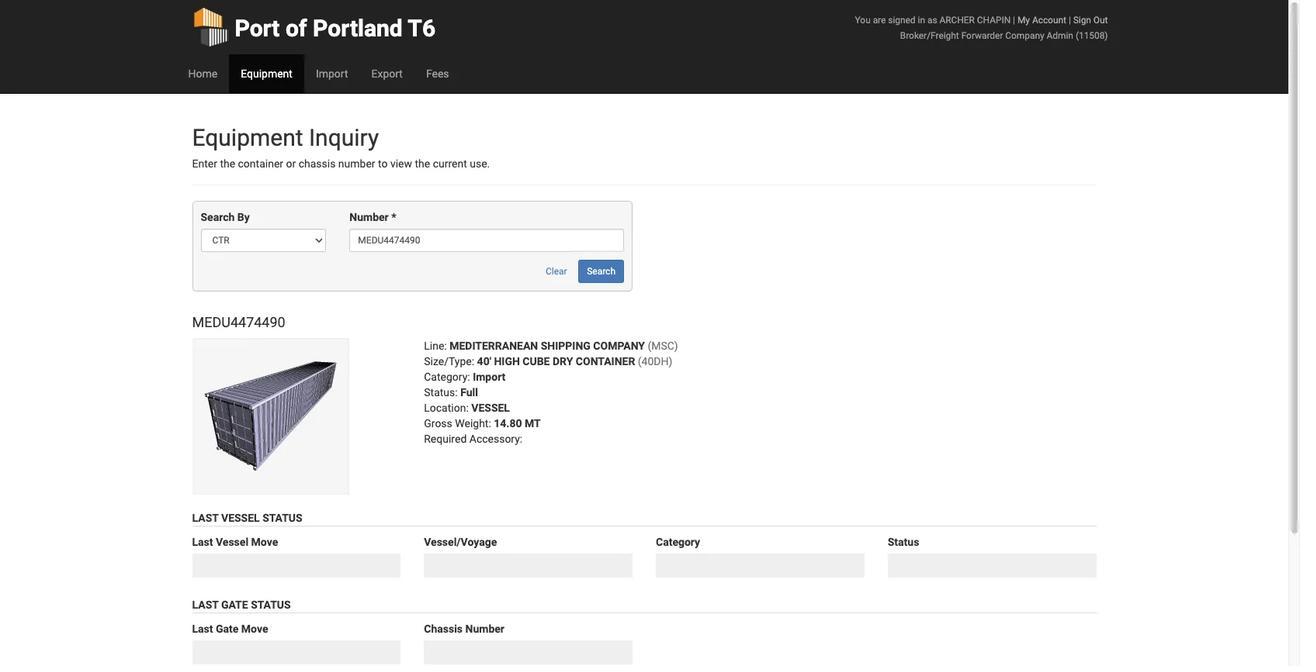 Task type: describe. For each thing, give the bounding box(es) containing it.
number
[[338, 158, 375, 170]]

my
[[1018, 15, 1030, 26]]

chassis
[[424, 623, 463, 636]]

you
[[855, 15, 871, 26]]

last gate status
[[192, 599, 291, 612]]

medu4474490
[[192, 315, 285, 331]]

search by
[[201, 211, 250, 224]]

full
[[460, 387, 478, 399]]

sign
[[1073, 15, 1091, 26]]

status for last vessel status
[[262, 512, 302, 525]]

number *
[[350, 211, 396, 224]]

sign out link
[[1073, 15, 1108, 26]]

import button
[[304, 54, 360, 93]]

clear
[[546, 267, 567, 277]]

1 the from the left
[[220, 158, 235, 170]]

are
[[873, 15, 886, 26]]

container
[[576, 356, 635, 368]]

equipment inquiry enter the container or chassis number to view the current use.
[[192, 124, 490, 170]]

search for search
[[587, 267, 616, 277]]

vessel for status
[[221, 512, 260, 525]]

*
[[391, 211, 396, 224]]

use.
[[470, 158, 490, 170]]

vessel/voyage
[[424, 536, 497, 549]]

home button
[[177, 54, 229, 93]]

company
[[1005, 30, 1044, 41]]

(40dh)
[[638, 356, 672, 368]]

broker/freight
[[900, 30, 959, 41]]

high
[[494, 356, 520, 368]]

t6
[[408, 15, 436, 42]]

status:
[[424, 387, 458, 399]]

last for last gate status
[[192, 599, 218, 612]]

vessel
[[471, 402, 510, 415]]

1 | from the left
[[1013, 15, 1015, 26]]

14.80
[[494, 418, 522, 430]]

line: mediterranean shipping company (msc) size/type: 40' high cube dry container (40dh) category: import status: full location: vessel gross weight: 14.80 mt required accessory:
[[424, 340, 678, 446]]

last gate move
[[192, 623, 268, 636]]

vessel for move
[[216, 536, 248, 549]]

equipment button
[[229, 54, 304, 93]]

chassis
[[299, 158, 336, 170]]

Number * text field
[[350, 229, 624, 253]]

category:
[[424, 371, 470, 384]]

mediterranean
[[450, 340, 538, 353]]

in
[[918, 15, 925, 26]]

search for search by
[[201, 211, 235, 224]]

1 vertical spatial status
[[888, 536, 919, 549]]

last for last gate move
[[192, 623, 213, 636]]

(11508)
[[1076, 30, 1108, 41]]

account
[[1032, 15, 1066, 26]]

export button
[[360, 54, 414, 93]]

location:
[[424, 402, 469, 415]]

gross
[[424, 418, 452, 430]]

archer
[[940, 15, 975, 26]]

import inside line: mediterranean shipping company (msc) size/type: 40' high cube dry container (40dh) category: import status: full location: vessel gross weight: 14.80 mt required accessory:
[[473, 371, 506, 384]]

admin
[[1047, 30, 1073, 41]]

status for last gate status
[[251, 599, 291, 612]]

40dh image
[[192, 339, 349, 495]]

size/type:
[[424, 356, 474, 368]]

accessory:
[[469, 433, 523, 446]]



Task type: vqa. For each thing, say whether or not it's contained in the screenshot.
MEDITERRANEAN
yes



Task type: locate. For each thing, give the bounding box(es) containing it.
fees
[[426, 68, 449, 80]]

line:
[[424, 340, 447, 353]]

the
[[220, 158, 235, 170], [415, 158, 430, 170]]

import down port of portland t6
[[316, 68, 348, 80]]

status
[[262, 512, 302, 525], [888, 536, 919, 549], [251, 599, 291, 612]]

1 horizontal spatial search
[[587, 267, 616, 277]]

last down last vessel status
[[192, 536, 213, 549]]

1 vertical spatial search
[[587, 267, 616, 277]]

2 | from the left
[[1069, 15, 1071, 26]]

import down 40'
[[473, 371, 506, 384]]

category
[[656, 536, 700, 549]]

last vessel status
[[192, 512, 302, 525]]

number
[[350, 211, 389, 224], [465, 623, 504, 636]]

forwarder
[[961, 30, 1003, 41]]

last up last vessel move
[[192, 512, 218, 525]]

cube
[[523, 356, 550, 368]]

0 vertical spatial number
[[350, 211, 389, 224]]

move for last gate move
[[241, 623, 268, 636]]

2 last from the top
[[192, 536, 213, 549]]

enter
[[192, 158, 217, 170]]

view
[[390, 158, 412, 170]]

last
[[192, 512, 218, 525], [192, 536, 213, 549], [192, 599, 218, 612], [192, 623, 213, 636]]

by
[[237, 211, 250, 224]]

search inside "button"
[[587, 267, 616, 277]]

clear button
[[537, 260, 576, 284]]

current
[[433, 158, 467, 170]]

last down last gate status
[[192, 623, 213, 636]]

move down last gate status
[[241, 623, 268, 636]]

equipment
[[241, 68, 293, 80], [192, 124, 303, 151]]

| left my on the right of page
[[1013, 15, 1015, 26]]

equipment inside 'equipment inquiry enter the container or chassis number to view the current use.'
[[192, 124, 303, 151]]

or
[[286, 158, 296, 170]]

search button
[[578, 260, 624, 284]]

you are signed in as archer chapin | my account | sign out broker/freight forwarder company admin (11508)
[[855, 15, 1108, 41]]

chapin
[[977, 15, 1011, 26]]

home
[[188, 68, 217, 80]]

0 vertical spatial move
[[251, 536, 278, 549]]

40'
[[477, 356, 491, 368]]

dry
[[553, 356, 573, 368]]

search left the by
[[201, 211, 235, 224]]

move for last vessel move
[[251, 536, 278, 549]]

1 horizontal spatial number
[[465, 623, 504, 636]]

4 last from the top
[[192, 623, 213, 636]]

move
[[251, 536, 278, 549], [241, 623, 268, 636]]

last vessel move
[[192, 536, 278, 549]]

portland
[[313, 15, 403, 42]]

gate for move
[[216, 623, 239, 636]]

0 horizontal spatial |
[[1013, 15, 1015, 26]]

my account link
[[1018, 15, 1066, 26]]

1 last from the top
[[192, 512, 218, 525]]

gate for status
[[221, 599, 248, 612]]

1 horizontal spatial the
[[415, 158, 430, 170]]

signed
[[888, 15, 916, 26]]

equipment down 'port'
[[241, 68, 293, 80]]

as
[[927, 15, 937, 26]]

the right enter
[[220, 158, 235, 170]]

1 horizontal spatial import
[[473, 371, 506, 384]]

|
[[1013, 15, 1015, 26], [1069, 15, 1071, 26]]

weight:
[[455, 418, 491, 430]]

1 vertical spatial equipment
[[192, 124, 303, 151]]

gate down last gate status
[[216, 623, 239, 636]]

(msc)
[[648, 340, 678, 353]]

to
[[378, 158, 388, 170]]

0 vertical spatial search
[[201, 211, 235, 224]]

port of portland t6 link
[[192, 0, 436, 54]]

equipment for equipment
[[241, 68, 293, 80]]

container
[[238, 158, 283, 170]]

port
[[235, 15, 280, 42]]

mt
[[525, 418, 541, 430]]

number left *
[[350, 211, 389, 224]]

inquiry
[[309, 124, 379, 151]]

1 horizontal spatial |
[[1069, 15, 1071, 26]]

equipment for equipment inquiry enter the container or chassis number to view the current use.
[[192, 124, 303, 151]]

2 vertical spatial status
[[251, 599, 291, 612]]

2 the from the left
[[415, 158, 430, 170]]

| left sign
[[1069, 15, 1071, 26]]

port of portland t6
[[235, 15, 436, 42]]

vessel
[[221, 512, 260, 525], [216, 536, 248, 549]]

search
[[201, 211, 235, 224], [587, 267, 616, 277]]

0 vertical spatial status
[[262, 512, 302, 525]]

last for last vessel move
[[192, 536, 213, 549]]

export
[[371, 68, 403, 80]]

search right clear
[[587, 267, 616, 277]]

shipping
[[541, 340, 591, 353]]

0 vertical spatial import
[[316, 68, 348, 80]]

import
[[316, 68, 348, 80], [473, 371, 506, 384]]

1 vertical spatial gate
[[216, 623, 239, 636]]

move down last vessel status
[[251, 536, 278, 549]]

vessel down last vessel status
[[216, 536, 248, 549]]

equipment up container
[[192, 124, 303, 151]]

last up last gate move at the bottom left of the page
[[192, 599, 218, 612]]

1 vertical spatial import
[[473, 371, 506, 384]]

0 horizontal spatial the
[[220, 158, 235, 170]]

chassis number
[[424, 623, 504, 636]]

fees button
[[414, 54, 461, 93]]

import inside popup button
[[316, 68, 348, 80]]

1 vertical spatial number
[[465, 623, 504, 636]]

the right view
[[415, 158, 430, 170]]

3 last from the top
[[192, 599, 218, 612]]

1 vertical spatial vessel
[[216, 536, 248, 549]]

0 vertical spatial vessel
[[221, 512, 260, 525]]

0 horizontal spatial import
[[316, 68, 348, 80]]

of
[[286, 15, 307, 42]]

0 vertical spatial equipment
[[241, 68, 293, 80]]

equipment inside dropdown button
[[241, 68, 293, 80]]

number right chassis
[[465, 623, 504, 636]]

0 vertical spatial gate
[[221, 599, 248, 612]]

0 horizontal spatial search
[[201, 211, 235, 224]]

company
[[593, 340, 645, 353]]

vessel up last vessel move
[[221, 512, 260, 525]]

required
[[424, 433, 467, 446]]

0 horizontal spatial number
[[350, 211, 389, 224]]

last for last vessel status
[[192, 512, 218, 525]]

gate
[[221, 599, 248, 612], [216, 623, 239, 636]]

1 vertical spatial move
[[241, 623, 268, 636]]

gate up last gate move at the bottom left of the page
[[221, 599, 248, 612]]

out
[[1094, 15, 1108, 26]]



